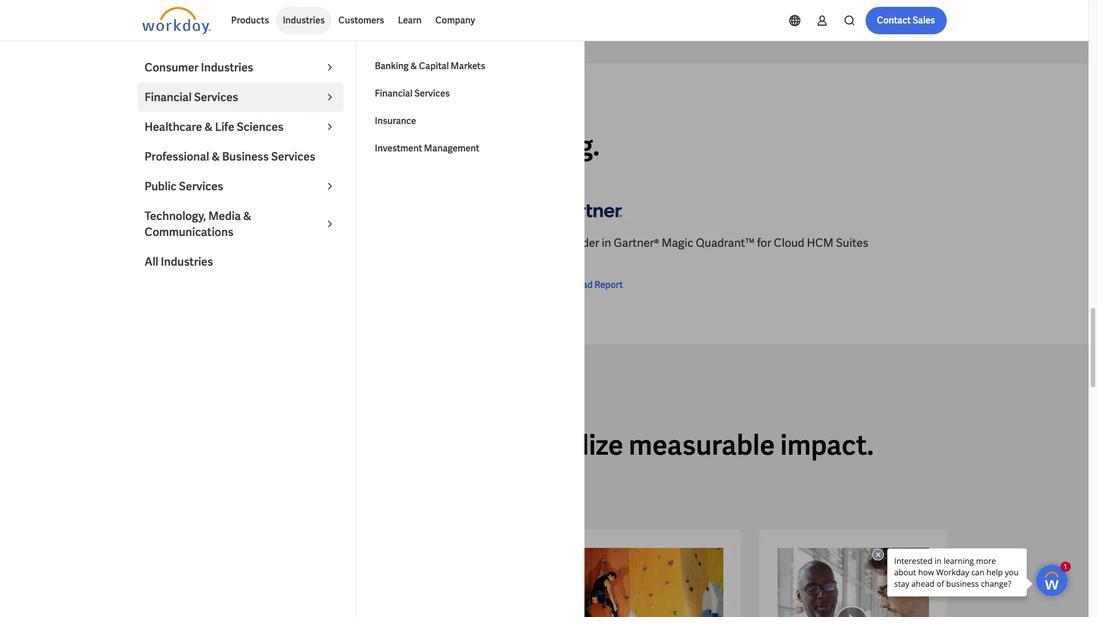 Task type: locate. For each thing, give the bounding box(es) containing it.
1 horizontal spatial cloud
[[774, 236, 805, 251]]

industries button
[[276, 7, 332, 34]]

& left life
[[205, 120, 213, 134]]

financial
[[375, 87, 413, 99], [145, 90, 192, 105]]

gartner® up report
[[614, 236, 660, 251]]

& down the healthcare & life sciences
[[212, 149, 220, 164]]

1 magic from the left
[[278, 236, 309, 251]]

0 horizontal spatial financial
[[145, 90, 192, 105]]

learn
[[398, 14, 422, 26]]

industries up the financial services dropdown button
[[201, 60, 253, 75]]

customers button
[[332, 7, 391, 34]]

gartner image
[[142, 194, 211, 226], [554, 194, 622, 226]]

a leader in gartner® magic quadrant™ for cloud hcm suites
[[554, 236, 869, 251]]

investment management link
[[368, 135, 574, 162]]

hcm
[[807, 236, 834, 251]]

1 horizontal spatial magic
[[662, 236, 694, 251]]

1 cloud from the left
[[390, 236, 421, 251]]

in inside a leader in 2023 gartner® magic quadrant™ for cloud erp for service- centric enterprises
[[190, 236, 200, 251]]

1 leader from the left
[[152, 236, 188, 251]]

what
[[142, 101, 166, 111]]

a leader in 2023 gartner® magic quadrant™ for cloud erp for service- centric enterprises
[[142, 236, 505, 267]]

for left erp
[[373, 236, 387, 251]]

quadrant™
[[312, 236, 371, 251], [696, 236, 755, 251]]

contact
[[878, 14, 911, 26]]

technology, media & communications button
[[138, 201, 344, 247]]

0 horizontal spatial for
[[373, 236, 387, 251]]

leader
[[152, 236, 188, 251], [564, 236, 600, 251]]

leader up read
[[564, 236, 600, 251]]

& left capital at the top left of the page
[[411, 60, 417, 72]]

for
[[373, 236, 387, 251], [446, 236, 461, 251], [758, 236, 772, 251]]

1 horizontal spatial gartner®
[[614, 236, 660, 251]]

leader inside a leader in 2023 gartner® magic quadrant™ for cloud erp for service- centric enterprises
[[152, 236, 188, 251]]

1 horizontal spatial financial services
[[375, 87, 450, 99]]

in
[[250, 128, 273, 164], [190, 236, 200, 251], [602, 236, 612, 251]]

service-
[[463, 236, 505, 251]]

a for a leader in 2023 gartner® magic quadrant™ for cloud erp for service- centric enterprises
[[142, 236, 150, 251]]

measurable
[[629, 428, 775, 463]]

erp
[[423, 236, 444, 251]]

&
[[411, 60, 417, 72], [205, 120, 213, 134], [212, 149, 220, 164], [243, 209, 252, 224]]

2 vertical spatial industries
[[161, 254, 213, 269]]

leader for a leader in 2023 gartner® magic quadrant™ for cloud erp for service- centric enterprises
[[152, 236, 188, 251]]

1 gartner image from the left
[[142, 194, 211, 226]]

financial inside dropdown button
[[145, 90, 192, 105]]

2 quadrant™ from the left
[[696, 236, 755, 251]]

magic
[[278, 236, 309, 251], [662, 236, 694, 251]]

1 vertical spatial industries
[[201, 60, 253, 75]]

capital
[[419, 60, 449, 72]]

cloud inside a leader in 2023 gartner® magic quadrant™ for cloud erp for service- centric enterprises
[[390, 236, 421, 251]]

financial services button
[[138, 82, 344, 112]]

suites
[[836, 236, 869, 251]]

services for public services dropdown button
[[179, 179, 223, 194]]

all industries
[[145, 254, 213, 269]]

1 horizontal spatial for
[[446, 236, 461, 251]]

0 vertical spatial industries
[[283, 14, 325, 26]]

1 horizontal spatial leader
[[564, 236, 600, 251]]

0 horizontal spatial gartner®
[[230, 236, 275, 251]]

& right "media"
[[243, 209, 252, 224]]

leader
[[167, 128, 245, 164]]

financial services up insurance
[[375, 87, 450, 99]]

0 horizontal spatial in
[[190, 236, 200, 251]]

healthcare & life sciences
[[145, 120, 284, 134]]

consumer
[[145, 60, 199, 75]]

contact sales link
[[866, 7, 947, 34]]

services
[[415, 87, 450, 99], [194, 90, 238, 105], [271, 149, 316, 164], [179, 179, 223, 194]]

learn all the successes life time fitness achieved with workday. image
[[572, 549, 724, 618]]

a
[[142, 128, 161, 164], [142, 236, 150, 251], [554, 236, 562, 251]]

financial services down consumer industries
[[145, 90, 238, 105]]

3 for from the left
[[758, 236, 772, 251]]

2 leader from the left
[[564, 236, 600, 251]]

services for financial services link
[[415, 87, 450, 99]]

products
[[231, 14, 269, 26]]

services up the healthcare & life sciences
[[194, 90, 238, 105]]

technology,
[[145, 209, 206, 224]]

1 horizontal spatial financial
[[375, 87, 413, 99]]

0 horizontal spatial financial services
[[145, 90, 238, 105]]

insurance
[[375, 115, 416, 127]]

centric
[[142, 252, 180, 267]]

industries
[[283, 14, 325, 26], [201, 60, 253, 75], [161, 254, 213, 269]]

industries inside all industries link
[[161, 254, 213, 269]]

leader for a leader in gartner® magic quadrant™ for cloud hcm suites
[[564, 236, 600, 251]]

a up read report link at the top of the page
[[554, 236, 562, 251]]

for left hcm in the top of the page
[[758, 236, 772, 251]]

all
[[145, 254, 159, 269]]

business
[[222, 149, 269, 164]]

1 horizontal spatial gartner image
[[554, 194, 622, 226]]

leader up centric
[[152, 236, 188, 251]]

cloud left hcm in the top of the page
[[774, 236, 805, 251]]

2 gartner image from the left
[[554, 194, 622, 226]]

2 horizontal spatial in
[[602, 236, 612, 251]]

& inside technology, media & communications
[[243, 209, 252, 224]]

services down capital at the top left of the page
[[415, 87, 450, 99]]

planning.
[[485, 128, 600, 164]]

cloud left erp
[[390, 236, 421, 251]]

banking
[[375, 60, 409, 72]]

1 quadrant™ from the left
[[312, 236, 371, 251]]

1 horizontal spatial in
[[250, 128, 273, 164]]

gartner® inside a leader in 2023 gartner® magic quadrant™ for cloud erp for service- centric enterprises
[[230, 236, 275, 251]]

read report link
[[554, 279, 623, 292]]

banking & capital markets link
[[368, 53, 574, 80]]

a for a leader in finance, hr, and planning.
[[142, 128, 161, 164]]

industries down communications at the left top of the page
[[161, 254, 213, 269]]

0 horizontal spatial cloud
[[390, 236, 421, 251]]

for right erp
[[446, 236, 461, 251]]

services up technology, media & communications
[[179, 179, 223, 194]]

0 horizontal spatial gartner image
[[142, 194, 211, 226]]

gartner®
[[230, 236, 275, 251], [614, 236, 660, 251]]

2 magic from the left
[[662, 236, 694, 251]]

a up all
[[142, 236, 150, 251]]

communications
[[145, 225, 234, 240]]

2023
[[202, 236, 227, 251]]

investment
[[375, 142, 423, 154]]

a down what
[[142, 128, 161, 164]]

companies across all industries realize measurable impact.
[[142, 428, 874, 463]]

financial services inside dropdown button
[[145, 90, 238, 105]]

cloud
[[390, 236, 421, 251], [774, 236, 805, 251]]

financial up insurance
[[375, 87, 413, 99]]

industries inside consumer industries dropdown button
[[201, 60, 253, 75]]

services for the financial services dropdown button
[[194, 90, 238, 105]]

financial services for financial services link
[[375, 87, 450, 99]]

in for finance,
[[250, 128, 273, 164]]

all industries link
[[138, 247, 344, 277]]

0 horizontal spatial quadrant™
[[312, 236, 371, 251]]

a inside a leader in 2023 gartner® magic quadrant™ for cloud erp for service- centric enterprises
[[142, 236, 150, 251]]

0 horizontal spatial leader
[[152, 236, 188, 251]]

financial down consumer
[[145, 90, 192, 105]]

1 gartner® from the left
[[230, 236, 275, 251]]

analysts
[[167, 101, 208, 111]]

industries right the products
[[283, 14, 325, 26]]

quadrant™ inside a leader in 2023 gartner® magic quadrant™ for cloud erp for service- centric enterprises
[[312, 236, 371, 251]]

2 horizontal spatial for
[[758, 236, 772, 251]]

gartner® right 2023 at left
[[230, 236, 275, 251]]

1 horizontal spatial quadrant™
[[696, 236, 755, 251]]

0 horizontal spatial magic
[[278, 236, 309, 251]]

financial services
[[375, 87, 450, 99], [145, 90, 238, 105]]



Task type: vqa. For each thing, say whether or not it's contained in the screenshot.
the magic within the A Leader in 2023 Gartner® Magic Quadrant™ for Cloud ERP for Service- Centric Enterprises
yes



Task type: describe. For each thing, give the bounding box(es) containing it.
finance,
[[279, 128, 378, 164]]

financial services link
[[368, 80, 574, 107]]

consumer industries button
[[138, 53, 344, 82]]

all
[[377, 428, 406, 463]]

healthcare
[[145, 120, 202, 134]]

insurance link
[[368, 107, 574, 135]]

2 gartner® from the left
[[614, 236, 660, 251]]

professional
[[145, 149, 209, 164]]

2 cloud from the left
[[774, 236, 805, 251]]

sciences
[[237, 120, 284, 134]]

technology, media & communications
[[145, 209, 252, 240]]

magic inside a leader in 2023 gartner® magic quadrant™ for cloud erp for service- centric enterprises
[[278, 236, 309, 251]]

2 for from the left
[[446, 236, 461, 251]]

public services
[[145, 179, 223, 194]]

financial for the financial services dropdown button
[[145, 90, 192, 105]]

gartner image for gartner®
[[554, 194, 622, 226]]

what analysts say
[[142, 101, 224, 111]]

industries inside the industries dropdown button
[[283, 14, 325, 26]]

banking & capital markets
[[375, 60, 486, 72]]

management
[[424, 142, 480, 154]]

a leader in finance, hr, and planning.
[[142, 128, 600, 164]]

learn button
[[391, 7, 429, 34]]

and
[[432, 128, 479, 164]]

public
[[145, 179, 177, 194]]

report
[[595, 279, 623, 291]]

company button
[[429, 7, 482, 34]]

companies
[[142, 428, 283, 463]]

impact.
[[781, 428, 874, 463]]

hr,
[[383, 128, 427, 164]]

industries for consumer industries
[[201, 60, 253, 75]]

realize
[[542, 428, 624, 463]]

say
[[209, 101, 224, 111]]

read
[[572, 279, 593, 291]]

read report
[[572, 279, 623, 291]]

1 for from the left
[[373, 236, 387, 251]]

markets
[[451, 60, 486, 72]]

products button
[[224, 7, 276, 34]]

in for gartner®
[[602, 236, 612, 251]]

investment management
[[375, 142, 480, 154]]

customers
[[339, 14, 384, 26]]

consumer industries
[[145, 60, 253, 75]]

services down sciences
[[271, 149, 316, 164]]

industries for all industries
[[161, 254, 213, 269]]

& for business
[[212, 149, 220, 164]]

gartner image for 2023
[[142, 194, 211, 226]]

across
[[289, 428, 372, 463]]

financial services for the financial services dropdown button
[[145, 90, 238, 105]]

healthcare & life sciences button
[[138, 112, 344, 142]]

in for 2023
[[190, 236, 200, 251]]

sales
[[913, 14, 936, 26]]

professional & business services
[[145, 149, 316, 164]]

bdo canada image
[[778, 549, 929, 618]]

public services button
[[138, 172, 344, 201]]

enterprises
[[183, 252, 242, 267]]

contact sales
[[878, 14, 936, 26]]

go to the homepage image
[[142, 7, 211, 34]]

professional & business services link
[[138, 142, 344, 172]]

company
[[436, 14, 475, 26]]

& for capital
[[411, 60, 417, 72]]

financial for financial services link
[[375, 87, 413, 99]]

life
[[215, 120, 235, 134]]

& for life
[[205, 120, 213, 134]]

media
[[208, 209, 241, 224]]

industries
[[412, 428, 537, 463]]

a for a leader in gartner® magic quadrant™ for cloud hcm suites
[[554, 236, 562, 251]]



